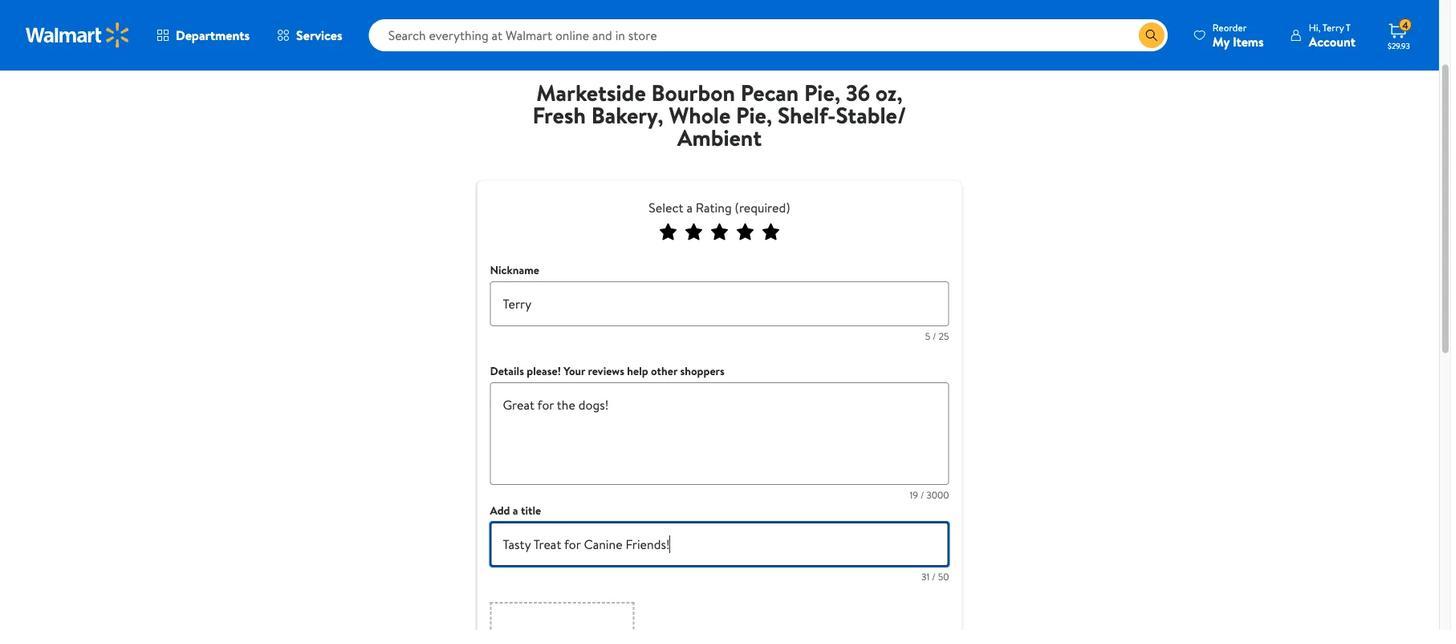 Task type: locate. For each thing, give the bounding box(es) containing it.
5
[[925, 330, 931, 343]]

1 vertical spatial /
[[921, 488, 924, 502]]

pie, left shelf-
[[736, 99, 772, 130]]

1 vertical spatial a
[[513, 503, 518, 519]]

Walmart Site-Wide search field
[[369, 19, 1168, 51]]

write a review for marketside bourbon pecan pie, 36 oz, fresh bakery, whole pie, shelf-stable/ ambient element
[[514, 77, 925, 161]]

t
[[1346, 20, 1351, 34]]

hi,
[[1309, 20, 1321, 34]]

/
[[933, 330, 937, 343], [921, 488, 924, 502], [932, 570, 936, 584]]

please!
[[527, 364, 561, 379]]

a for select
[[687, 199, 693, 217]]

details
[[490, 364, 524, 379]]

4
[[1403, 18, 1409, 32]]

25
[[939, 330, 949, 343]]

your
[[564, 364, 585, 379]]

reorder
[[1213, 20, 1247, 34]]

a right add
[[513, 503, 518, 519]]

$29.93
[[1388, 40, 1410, 51]]

pie,
[[804, 77, 841, 108], [736, 99, 772, 130]]

0 vertical spatial a
[[687, 199, 693, 217]]

terry
[[1323, 20, 1344, 34]]

1 horizontal spatial a
[[687, 199, 693, 217]]

a right select
[[687, 199, 693, 217]]

bakery,
[[591, 99, 664, 130]]

31
[[922, 570, 930, 584]]

help
[[627, 364, 648, 379]]

add a title
[[490, 503, 541, 519]]

select a rating (required)
[[649, 199, 790, 217]]

/ for your
[[921, 488, 924, 502]]

/ right 31
[[932, 570, 936, 584]]

ambient
[[677, 122, 762, 153]]

nickname
[[490, 263, 539, 278]]

3000
[[927, 488, 949, 502]]

0 horizontal spatial a
[[513, 503, 518, 519]]

2 vertical spatial /
[[932, 570, 936, 584]]

a for add
[[513, 503, 518, 519]]

marketside
[[536, 77, 646, 108]]

bourbon
[[651, 77, 735, 108]]

fresh
[[533, 99, 586, 130]]

title
[[521, 503, 541, 519]]

select
[[649, 199, 684, 217]]

/ right 5
[[933, 330, 937, 343]]

a
[[687, 199, 693, 217], [513, 503, 518, 519]]

reviews
[[588, 364, 625, 379]]

walmart image
[[26, 22, 130, 48]]

departments button
[[143, 16, 263, 55]]

Search search field
[[369, 19, 1168, 51]]

pie, left 36
[[804, 77, 841, 108]]

/ right 19
[[921, 488, 924, 502]]



Task type: describe. For each thing, give the bounding box(es) containing it.
/ for title
[[932, 570, 936, 584]]

whole
[[669, 99, 731, 130]]

shoppers
[[680, 364, 725, 379]]

Details please! Your reviews help other shoppers text field
[[490, 383, 949, 486]]

search icon image
[[1145, 29, 1158, 42]]

reorder my items
[[1213, 20, 1264, 50]]

19
[[910, 488, 918, 502]]

my
[[1213, 33, 1230, 50]]

services
[[296, 26, 342, 44]]

31 / 50
[[922, 570, 949, 584]]

hi, terry t account
[[1309, 20, 1356, 50]]

36
[[846, 77, 870, 108]]

marketside bourbon pecan pie, 36 oz, fresh bakery, whole pie, shelf-stable/ ambient
[[533, 77, 907, 153]]

Add a title text field
[[490, 523, 949, 568]]

1 horizontal spatial pie,
[[804, 77, 841, 108]]

account
[[1309, 33, 1356, 50]]

Nickname text field
[[490, 282, 949, 327]]

stable/
[[836, 99, 907, 130]]

0 horizontal spatial pie,
[[736, 99, 772, 130]]

items
[[1233, 33, 1264, 50]]

shelf-
[[778, 99, 836, 130]]

rating
[[696, 199, 732, 217]]

pecan
[[741, 77, 799, 108]]

(required)
[[735, 199, 790, 217]]

19 / 3000
[[910, 488, 949, 502]]

departments
[[176, 26, 250, 44]]

50
[[938, 570, 949, 584]]

5 / 25
[[925, 330, 949, 343]]

0 vertical spatial /
[[933, 330, 937, 343]]

services button
[[263, 16, 356, 55]]

details please! your reviews help other shoppers
[[490, 364, 725, 379]]

other
[[651, 364, 678, 379]]

oz,
[[876, 77, 903, 108]]

add
[[490, 503, 510, 519]]



Task type: vqa. For each thing, say whether or not it's contained in the screenshot.
(REQUIRED)
yes



